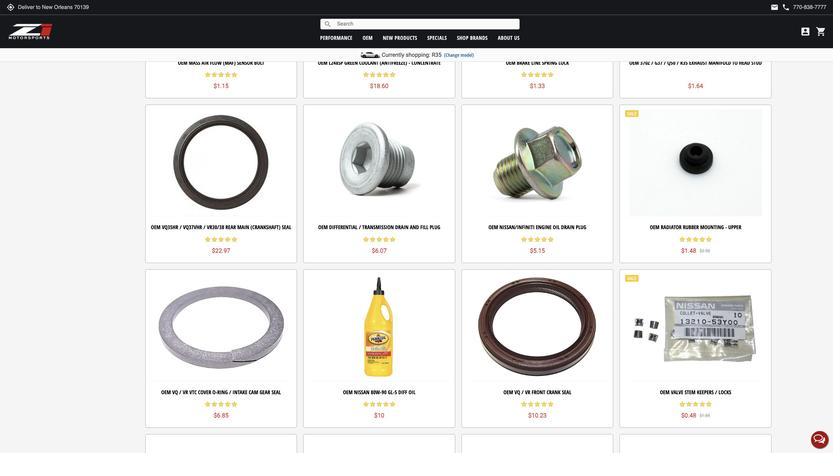 Task type: describe. For each thing, give the bounding box(es) containing it.
nissan/infiniti
[[500, 224, 535, 231]]

star star star star star for oem radiator rubber mounting - upper
[[679, 237, 713, 243]]

$10.23
[[528, 412, 547, 419]]

stud
[[752, 59, 762, 66]]

intake
[[233, 389, 248, 396]]

oem link
[[363, 34, 373, 41]]

brake
[[517, 59, 530, 66]]

front
[[532, 389, 546, 396]]

engine
[[536, 224, 552, 231]]

about
[[498, 34, 513, 41]]

0 horizontal spatial seal
[[272, 389, 281, 396]]

new
[[383, 34, 393, 41]]

vq35hr
[[162, 224, 178, 231]]

vq for oem vq / vr vtc cover o-ring / intake cam gear seal
[[172, 389, 178, 396]]

/ left vr30/38 at the left of the page
[[203, 224, 206, 231]]

phone
[[782, 3, 790, 11]]

specials
[[428, 34, 447, 41]]

star star star star star for oem brake line spring lock
[[521, 72, 554, 78]]

q50
[[668, 59, 676, 66]]

oem for oem vq / vr front crank seal
[[504, 389, 513, 396]]

oem valve stem keepers / locks
[[660, 389, 732, 396]]

shopping_cart
[[816, 26, 827, 37]]

oem radiator rubber mounting - upper
[[650, 224, 742, 231]]

currently
[[382, 52, 404, 58]]

mail phone
[[771, 3, 790, 11]]

5
[[395, 389, 397, 396]]

new products
[[383, 34, 417, 41]]

valve
[[671, 389, 684, 396]]

g37
[[655, 59, 663, 66]]

cover
[[198, 389, 211, 396]]

specials link
[[428, 34, 447, 41]]

coolant
[[359, 59, 379, 66]]

oem 370z / g37 / q50 / r35 exhaust manifold to head stud
[[630, 59, 762, 66]]

star star star star star for oem vq / vr front crank seal
[[521, 402, 554, 408]]

1 vertical spatial -
[[726, 224, 727, 231]]

keepers
[[697, 389, 714, 396]]

radiator
[[661, 224, 682, 231]]

star star star star star for oem vq35hr / vq37vhr / vr30/38 rear main (crankshaft) seal
[[205, 237, 238, 243]]

head
[[739, 59, 750, 66]]

/ left "vtc"
[[179, 389, 181, 396]]

green
[[345, 59, 358, 66]]

products
[[395, 34, 417, 41]]

oem for oem valve stem keepers / locks
[[660, 389, 670, 396]]

phone link
[[782, 3, 827, 11]]

concentrate
[[412, 59, 441, 66]]

oem for oem vq35hr / vq37vhr / vr30/38 rear main (crankshaft) seal
[[151, 224, 161, 231]]

oem for oem l248sp green coolant (antifreeze) - concentrate
[[318, 59, 328, 66]]

oem for oem brake line spring lock
[[506, 59, 516, 66]]

(change
[[444, 52, 460, 58]]

z1 motorsports logo image
[[8, 23, 53, 40]]

$22.97
[[212, 247, 230, 254]]

star star star star star for oem valve stem keepers / locks
[[679, 402, 713, 408]]

brands
[[470, 34, 488, 41]]

$5.15
[[530, 247, 545, 254]]

oem nissan 80w-90 gl-5 diff oil
[[343, 389, 416, 396]]

0 horizontal spatial oil
[[409, 389, 416, 396]]

80w-
[[371, 389, 382, 396]]

/ right vq35hr at the left of the page
[[180, 224, 182, 231]]

oem differential / transmission drain and fill plug
[[318, 224, 440, 231]]

l248sp
[[329, 59, 343, 66]]

oem for oem mass air flow (maf) sensor bolt
[[178, 59, 188, 66]]

drain for transmission
[[395, 224, 409, 231]]

o-
[[213, 389, 217, 396]]

star star star star star for oem differential / transmission drain and fill plug
[[363, 237, 396, 243]]

90
[[382, 389, 387, 396]]

oem for oem link
[[363, 34, 373, 41]]

shopping:
[[406, 52, 431, 58]]

oem vq / vr vtc cover o-ring / intake cam gear seal
[[161, 389, 281, 396]]

0 vertical spatial oil
[[553, 224, 560, 231]]

(antifreeze)
[[380, 59, 407, 66]]

account_box link
[[799, 26, 813, 37]]

star star star star star for oem vq / vr vtc cover o-ring / intake cam gear seal
[[205, 402, 238, 408]]

air
[[202, 59, 209, 66]]

$6.07
[[372, 247, 387, 254]]

0 vertical spatial r35
[[432, 52, 442, 58]]

gear
[[260, 389, 270, 396]]

$10
[[374, 412, 384, 419]]

/ left locks
[[715, 389, 718, 396]]

oem vq / vr front crank seal
[[504, 389, 572, 396]]

/ right q50
[[677, 59, 679, 66]]

sensor
[[237, 59, 253, 66]]

cam
[[249, 389, 258, 396]]

1 horizontal spatial seal
[[282, 224, 291, 231]]

diff
[[399, 389, 407, 396]]

and
[[410, 224, 419, 231]]

exhaust
[[689, 59, 708, 66]]

mass
[[189, 59, 200, 66]]



Task type: vqa. For each thing, say whether or not it's contained in the screenshot.


Task type: locate. For each thing, give the bounding box(es) containing it.
oil right diff
[[409, 389, 416, 396]]

to
[[733, 59, 738, 66]]

oem left nissan
[[343, 389, 353, 396]]

search
[[324, 20, 332, 28]]

$1.48
[[682, 247, 697, 254]]

oem mass air flow (maf) sensor bolt
[[178, 59, 264, 66]]

0 horizontal spatial -
[[409, 59, 410, 66]]

seal right the 'gear'
[[272, 389, 281, 396]]

vq37vhr
[[183, 224, 202, 231]]

about us link
[[498, 34, 520, 41]]

gl-
[[388, 389, 395, 396]]

plug
[[430, 224, 440, 231], [576, 224, 587, 231]]

oem for oem vq / vr vtc cover o-ring / intake cam gear seal
[[161, 389, 171, 396]]

0 horizontal spatial drain
[[395, 224, 409, 231]]

spring
[[542, 59, 557, 66]]

1 horizontal spatial drain
[[561, 224, 575, 231]]

1 horizontal spatial plug
[[576, 224, 587, 231]]

/ left g37
[[652, 59, 654, 66]]

oil
[[553, 224, 560, 231], [409, 389, 416, 396]]

oem for oem nissan/infiniti engine oil drain plug
[[489, 224, 498, 231]]

shop brands
[[457, 34, 488, 41]]

2 horizontal spatial seal
[[562, 389, 572, 396]]

star star star star star for oem mass air flow (maf) sensor bolt
[[205, 72, 238, 78]]

1 vertical spatial oil
[[409, 389, 416, 396]]

(change model) link
[[444, 52, 474, 58]]

star
[[205, 72, 211, 78], [211, 72, 218, 78], [218, 72, 225, 78], [225, 72, 231, 78], [231, 72, 238, 78], [363, 72, 369, 78], [369, 72, 376, 78], [376, 72, 383, 78], [383, 72, 389, 78], [389, 72, 396, 78], [521, 72, 528, 78], [528, 72, 534, 78], [534, 72, 541, 78], [541, 72, 548, 78], [548, 72, 554, 78], [679, 237, 686, 243], [686, 237, 693, 243], [693, 237, 699, 243], [699, 237, 706, 243], [706, 237, 713, 243], [205, 237, 211, 243], [211, 237, 218, 243], [218, 237, 225, 243], [225, 237, 231, 243], [231, 237, 238, 243], [363, 237, 369, 243], [369, 237, 376, 243], [376, 237, 383, 243], [383, 237, 389, 243], [389, 237, 396, 243], [521, 237, 528, 243], [528, 237, 534, 243], [534, 237, 541, 243], [541, 237, 548, 243], [548, 237, 554, 243], [679, 402, 686, 408], [686, 402, 693, 408], [693, 402, 699, 408], [699, 402, 706, 408], [706, 402, 713, 408], [205, 402, 211, 408], [211, 402, 218, 408], [218, 402, 225, 408], [225, 402, 231, 408], [231, 402, 238, 408], [363, 402, 369, 408], [369, 402, 376, 408], [376, 402, 383, 408], [383, 402, 389, 408], [389, 402, 396, 408], [521, 402, 528, 408], [528, 402, 534, 408], [534, 402, 541, 408], [541, 402, 548, 408], [548, 402, 554, 408]]

oem for oem 370z / g37 / q50 / r35 exhaust manifold to head stud
[[630, 59, 639, 66]]

oem brake line spring lock
[[506, 59, 569, 66]]

my_location
[[7, 3, 15, 11]]

ring
[[217, 389, 228, 396]]

account_box
[[800, 26, 811, 37]]

performance
[[320, 34, 353, 41]]

1 vr from the left
[[183, 389, 188, 396]]

star star star star star up $0.48 $1.85
[[679, 402, 713, 408]]

star star star star star up $1.15
[[205, 72, 238, 78]]

drain left and
[[395, 224, 409, 231]]

star star star star star up $10.23
[[521, 402, 554, 408]]

oem left front
[[504, 389, 513, 396]]

oem left mass
[[178, 59, 188, 66]]

bolt
[[254, 59, 264, 66]]

star star star star star up $10 in the left of the page
[[363, 402, 396, 408]]

main
[[237, 224, 249, 231]]

star star star star star up $6.07
[[363, 237, 396, 243]]

1 horizontal spatial vq
[[515, 389, 520, 396]]

oem left 370z
[[630, 59, 639, 66]]

$0.48
[[682, 412, 697, 419]]

oem
[[363, 34, 373, 41], [178, 59, 188, 66], [318, 59, 328, 66], [506, 59, 516, 66], [630, 59, 639, 66], [151, 224, 161, 231], [318, 224, 328, 231], [489, 224, 498, 231], [650, 224, 660, 231], [161, 389, 171, 396], [343, 389, 353, 396], [504, 389, 513, 396], [660, 389, 670, 396]]

line
[[532, 59, 541, 66]]

oil right 'engine'
[[553, 224, 560, 231]]

1 vq from the left
[[172, 389, 178, 396]]

oem vq35hr / vq37vhr / vr30/38 rear main (crankshaft) seal
[[151, 224, 291, 231]]

vq left front
[[515, 389, 520, 396]]

2 plug from the left
[[576, 224, 587, 231]]

oem left "vtc"
[[161, 389, 171, 396]]

oem left 'valve'
[[660, 389, 670, 396]]

currently shopping: r35 (change model)
[[382, 52, 474, 58]]

oem left "radiator"
[[650, 224, 660, 231]]

manifold
[[709, 59, 731, 66]]

shop
[[457, 34, 469, 41]]

(maf)
[[223, 59, 236, 66]]

Search search field
[[332, 19, 520, 29]]

- down shopping:
[[409, 59, 410, 66]]

oem for oem differential / transmission drain and fill plug
[[318, 224, 328, 231]]

1 horizontal spatial oil
[[553, 224, 560, 231]]

r35 right q50
[[681, 59, 688, 66]]

$1.15
[[214, 82, 229, 89]]

vq for oem vq / vr front crank seal
[[515, 389, 520, 396]]

vtc
[[189, 389, 197, 396]]

oem left l248sp
[[318, 59, 328, 66]]

/ right g37
[[664, 59, 666, 66]]

$0.48 $1.85
[[682, 412, 710, 419]]

seal
[[282, 224, 291, 231], [272, 389, 281, 396], [562, 389, 572, 396]]

r35 up concentrate
[[432, 52, 442, 58]]

370z
[[641, 59, 650, 66]]

star star star star star up $1.48 $2.90
[[679, 237, 713, 243]]

2 vr from the left
[[525, 389, 531, 396]]

differential
[[329, 224, 358, 231]]

star star star star star for oem l248sp green coolant (antifreeze) - concentrate
[[363, 72, 396, 78]]

oem for oem nissan 80w-90 gl-5 diff oil
[[343, 389, 353, 396]]

$1.48 $2.90
[[682, 247, 710, 254]]

r35
[[432, 52, 442, 58], [681, 59, 688, 66]]

/ right differential
[[359, 224, 361, 231]]

/
[[652, 59, 654, 66], [664, 59, 666, 66], [677, 59, 679, 66], [180, 224, 182, 231], [203, 224, 206, 231], [359, 224, 361, 231], [179, 389, 181, 396], [229, 389, 231, 396], [522, 389, 524, 396], [715, 389, 718, 396]]

lock
[[559, 59, 569, 66]]

vr
[[183, 389, 188, 396], [525, 389, 531, 396]]

/ left front
[[522, 389, 524, 396]]

$1.33
[[530, 82, 545, 89]]

0 horizontal spatial r35
[[432, 52, 442, 58]]

oem left nissan/infiniti
[[489, 224, 498, 231]]

stem
[[685, 389, 696, 396]]

0 vertical spatial -
[[409, 59, 410, 66]]

mail
[[771, 3, 779, 11]]

oem left differential
[[318, 224, 328, 231]]

mail link
[[771, 3, 779, 11]]

seal right 'crank'
[[562, 389, 572, 396]]

star star star star star
[[205, 72, 238, 78], [363, 72, 396, 78], [521, 72, 554, 78], [679, 237, 713, 243], [205, 237, 238, 243], [363, 237, 396, 243], [521, 237, 554, 243], [679, 402, 713, 408], [205, 402, 238, 408], [363, 402, 396, 408], [521, 402, 554, 408]]

oem l248sp green coolant (antifreeze) - concentrate
[[318, 59, 441, 66]]

rear
[[226, 224, 236, 231]]

star star star star star up the $18.60
[[363, 72, 396, 78]]

(crankshaft)
[[251, 224, 281, 231]]

-
[[409, 59, 410, 66], [726, 224, 727, 231]]

shopping_cart link
[[814, 26, 827, 37]]

star star star star star for oem nissan 80w-90 gl-5 diff oil
[[363, 402, 396, 408]]

oem left brake
[[506, 59, 516, 66]]

1 plug from the left
[[430, 224, 440, 231]]

0 horizontal spatial vq
[[172, 389, 178, 396]]

vr for front
[[525, 389, 531, 396]]

1 horizontal spatial -
[[726, 224, 727, 231]]

- left upper
[[726, 224, 727, 231]]

drain for oil
[[561, 224, 575, 231]]

upper
[[729, 224, 742, 231]]

1 vertical spatial r35
[[681, 59, 688, 66]]

oem nissan/infiniti engine oil drain plug
[[489, 224, 587, 231]]

vr30/38
[[207, 224, 224, 231]]

locks
[[719, 389, 732, 396]]

oem for oem radiator rubber mounting - upper
[[650, 224, 660, 231]]

seal right (crankshaft)
[[282, 224, 291, 231]]

new products link
[[383, 34, 417, 41]]

model)
[[461, 52, 474, 58]]

shop brands link
[[457, 34, 488, 41]]

vr left front
[[525, 389, 531, 396]]

star star star star star up the $1.33
[[521, 72, 554, 78]]

1 horizontal spatial vr
[[525, 389, 531, 396]]

vr for vtc
[[183, 389, 188, 396]]

$18.60
[[370, 82, 389, 89]]

2 drain from the left
[[561, 224, 575, 231]]

star star star star star for oem nissan/infiniti engine oil drain plug
[[521, 237, 554, 243]]

star star star star star up $5.15
[[521, 237, 554, 243]]

us
[[514, 34, 520, 41]]

0 horizontal spatial plug
[[430, 224, 440, 231]]

/ right ring
[[229, 389, 231, 396]]

vr left "vtc"
[[183, 389, 188, 396]]

oem left new
[[363, 34, 373, 41]]

transmission
[[362, 224, 394, 231]]

mounting
[[701, 224, 724, 231]]

$6.85
[[214, 412, 229, 419]]

rubber
[[683, 224, 699, 231]]

1 horizontal spatial r35
[[681, 59, 688, 66]]

star star star star star up $22.97
[[205, 237, 238, 243]]

crank
[[547, 389, 561, 396]]

drain right 'engine'
[[561, 224, 575, 231]]

$2.90
[[700, 248, 710, 254]]

oem left vq35hr at the left of the page
[[151, 224, 161, 231]]

2 vq from the left
[[515, 389, 520, 396]]

0 horizontal spatial vr
[[183, 389, 188, 396]]

nissan
[[354, 389, 370, 396]]

1 drain from the left
[[395, 224, 409, 231]]

vq left "vtc"
[[172, 389, 178, 396]]

vq
[[172, 389, 178, 396], [515, 389, 520, 396]]

flow
[[210, 59, 222, 66]]

star star star star star up $6.85
[[205, 402, 238, 408]]



